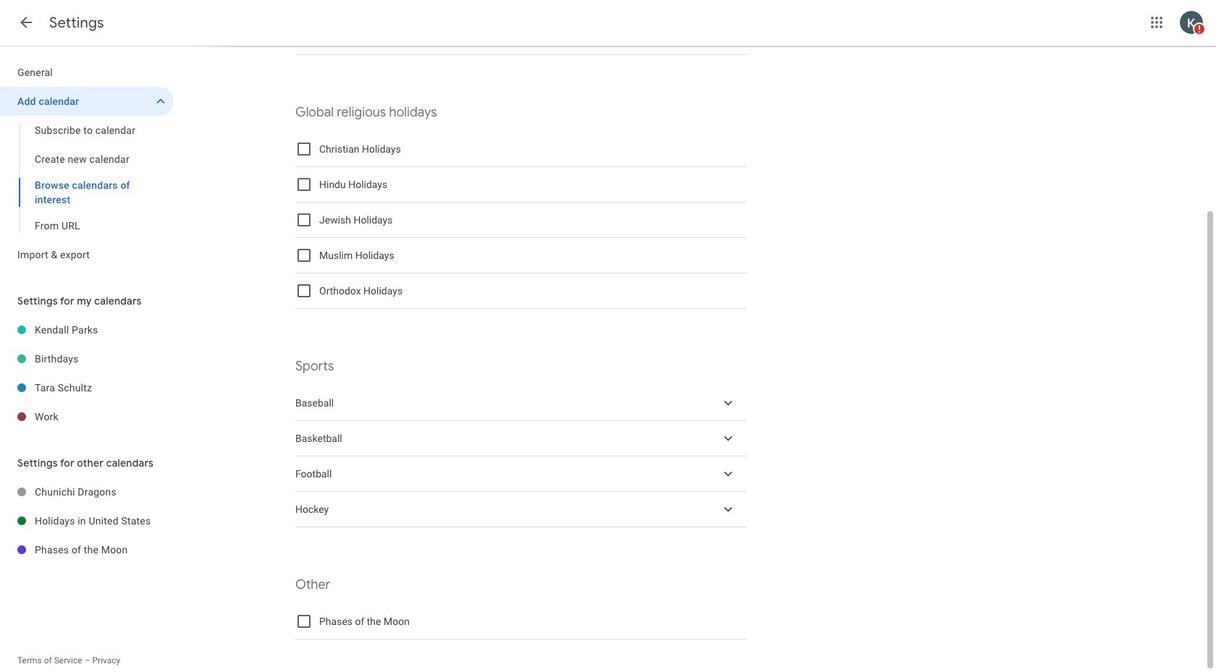 Task type: vqa. For each thing, say whether or not it's contained in the screenshot.
Chunichi Dragons tree item
yes



Task type: locate. For each thing, give the bounding box(es) containing it.
1 tree item from the top
[[295, 20, 747, 55]]

1 vertical spatial tree
[[0, 316, 174, 431]]

4 tree item from the top
[[295, 457, 747, 492]]

kendall parks tree item
[[0, 316, 174, 345]]

group
[[0, 116, 174, 240]]

3 tree item from the top
[[295, 421, 747, 457]]

2 tree item from the top
[[295, 386, 747, 421]]

2 vertical spatial tree
[[0, 478, 174, 565]]

phases of the moon tree item
[[0, 536, 174, 565]]

0 vertical spatial tree
[[0, 58, 174, 269]]

heading
[[49, 14, 104, 32]]

tara schultz tree item
[[0, 374, 174, 402]]

chunichi dragons tree item
[[0, 478, 174, 507]]

go back image
[[17, 14, 35, 31]]

tree
[[0, 58, 174, 269], [0, 316, 174, 431], [0, 478, 174, 565]]

tree item
[[295, 20, 747, 55], [295, 386, 747, 421], [295, 421, 747, 457], [295, 457, 747, 492], [295, 492, 747, 528]]



Task type: describe. For each thing, give the bounding box(es) containing it.
add calendar tree item
[[0, 87, 174, 116]]

1 tree from the top
[[0, 58, 174, 269]]

2 tree from the top
[[0, 316, 174, 431]]

3 tree from the top
[[0, 478, 174, 565]]

5 tree item from the top
[[295, 492, 747, 528]]

birthdays tree item
[[0, 345, 174, 374]]

holidays in united states tree item
[[0, 507, 174, 536]]

work tree item
[[0, 402, 174, 431]]



